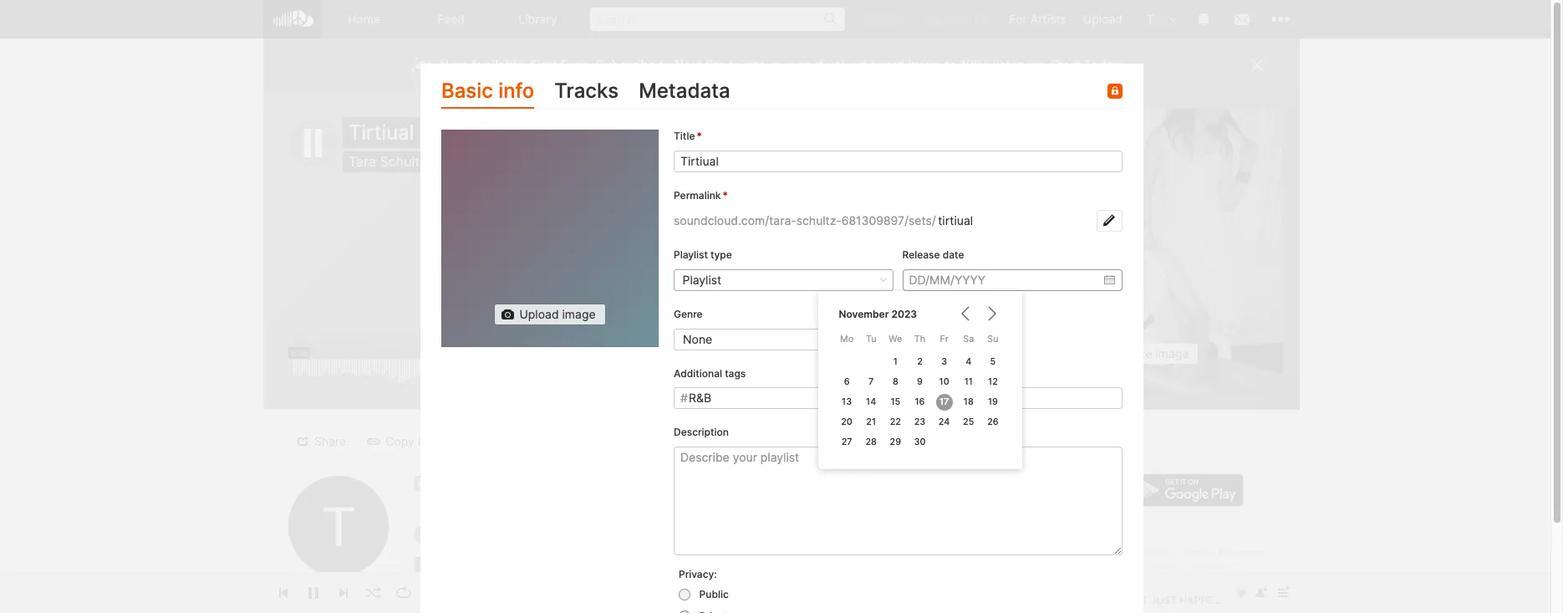 Task type: describe. For each thing, give the bounding box(es) containing it.
12
[[989, 376, 998, 387]]

20
[[842, 416, 853, 427]]

0 horizontal spatial tara
[[289, 581, 313, 595]]

for artists
[[1010, 12, 1067, 26]]

upload link
[[1075, 0, 1132, 38]]

start
[[1051, 57, 1081, 73]]

19
[[988, 396, 999, 407]]

title
[[674, 130, 695, 143]]

18 link
[[961, 394, 977, 410]]

additional tags
[[674, 367, 746, 379]]

6
[[844, 376, 850, 387]]

privacy
[[1061, 546, 1096, 559]]

30 link
[[912, 434, 929, 451]]

fans.
[[561, 57, 593, 73]]

today
[[1084, 57, 1121, 73]]

delete playlist
[[663, 434, 741, 448]]

up
[[927, 57, 942, 73]]

schultz-
[[796, 213, 842, 227]]

1 vertical spatial tara schultz's avatar element
[[289, 476, 389, 576]]

1 vertical spatial the kid laroi - what just happened element
[[414, 557, 439, 582]]

info
[[498, 79, 534, 103]]

28 link
[[863, 434, 880, 451]]

0 horizontal spatial pro
[[706, 57, 726, 73]]

copy link button
[[361, 430, 451, 452]]

date
[[943, 248, 964, 261]]

7 link
[[863, 374, 880, 390]]

18
[[964, 396, 974, 407]]

1 vertical spatial next
[[675, 57, 703, 73]]

19 link
[[985, 394, 1002, 410]]

11
[[965, 376, 973, 387]]

0 vertical spatial the kid laroi - what just happened element
[[999, 109, 1284, 393]]

try next pro link
[[916, 0, 1002, 38]]

6 link
[[839, 374, 856, 390]]

blog
[[1159, 560, 1180, 573]]

for artists link
[[1002, 0, 1075, 38]]

go+
[[884, 12, 907, 26]]

public
[[699, 588, 729, 600]]

tu
[[866, 334, 877, 345]]

your
[[768, 57, 794, 73]]

30
[[915, 436, 926, 447]]

21 link
[[863, 414, 880, 431]]

25
[[964, 416, 975, 427]]

10 link
[[936, 374, 953, 390]]

16 link
[[912, 394, 929, 410]]

tirtiual
[[349, 120, 414, 145]]

Title text field
[[674, 151, 1123, 172]]

Release date text field
[[902, 269, 1123, 291]]

1 vertical spatial schultz
[[316, 581, 357, 595]]

11 link
[[961, 374, 977, 390]]

release
[[902, 248, 940, 261]]

november
[[839, 308, 889, 320]]

12 link
[[985, 374, 1002, 390]]

replace
[[1109, 346, 1153, 360]]

tracks
[[554, 79, 619, 103]]

1 horizontal spatial next
[[945, 12, 971, 26]]

first
[[531, 57, 557, 73]]

16
[[915, 396, 925, 407]]

basic
[[441, 79, 493, 103]]

Search search field
[[590, 8, 846, 31]]

mo
[[841, 334, 854, 345]]

cookie manager link
[[1183, 546, 1261, 559]]

home link
[[321, 0, 408, 38]]

3
[[942, 356, 948, 367]]

cookie for policy
[[1107, 546, 1141, 559]]

3 link
[[936, 354, 953, 370]]

20 link
[[839, 414, 856, 431]]

kid
[[592, 562, 610, 576]]

description
[[674, 426, 729, 439]]

1 to from the left
[[659, 57, 671, 73]]

permalink
[[674, 189, 721, 202]]

release date
[[902, 248, 964, 261]]

library
[[519, 12, 558, 26]]

cookie manager artist resources
[[1069, 546, 1261, 573]]

tirtiual element
[[441, 130, 659, 347]]

2 to from the left
[[730, 57, 742, 73]]

next image
[[981, 303, 1002, 323]]

22 link
[[888, 414, 904, 431]]

14
[[867, 396, 877, 407]]

24 link
[[936, 414, 953, 431]]

cookie policy
[[1107, 546, 1172, 559]]

mobile
[[1043, 440, 1080, 454]]

available:
[[470, 57, 527, 73]]

genre
[[674, 308, 703, 320]]

none
[[683, 332, 712, 346]]

upload image
[[519, 307, 596, 321]]

playlist
[[702, 434, 741, 448]]

soundcloud.com/tara-
[[674, 213, 796, 227]]



Task type: locate. For each thing, give the bounding box(es) containing it.
upload
[[827, 57, 868, 73]]

to up "metadata"
[[659, 57, 671, 73]]

the kid laroi - what just happened link
[[567, 562, 793, 576]]

0 horizontal spatial cookie
[[1107, 546, 1141, 559]]

0 vertical spatial pro
[[975, 12, 993, 26]]

playlist inside popup button
[[683, 272, 722, 287]]

0 vertical spatial schultz
[[380, 153, 427, 170]]

next up 100+
[[945, 12, 971, 26]]

13 link
[[839, 394, 856, 410]]

tara schultz link
[[349, 153, 427, 170], [289, 581, 357, 596]]

7
[[869, 376, 874, 387]]

upload for upload
[[1084, 12, 1123, 26]]

cookie inside cookie manager artist resources
[[1183, 546, 1216, 559]]

1 horizontal spatial schultz
[[380, 153, 427, 170]]

pro left for
[[975, 12, 993, 26]]

tara inside tirtiual tara schultz
[[349, 153, 376, 170]]

try for try next pro
[[924, 12, 942, 26]]

27
[[842, 436, 853, 447]]

upload image button
[[494, 304, 606, 326]]

1 vertical spatial tara
[[289, 581, 313, 595]]

tara schultz's avatar element up tara schultz on the left bottom
[[289, 476, 389, 576]]

pro
[[975, 12, 993, 26], [706, 57, 726, 73]]

delete
[[663, 434, 699, 448]]

basic info
[[441, 79, 534, 103]]

soundcloud.com/tara-schultz-681309897/sets/
[[674, 213, 936, 227]]

tara schultz's avatar element
[[1140, 8, 1162, 30], [289, 476, 389, 576]]

for
[[1010, 12, 1028, 26]]

image
[[562, 307, 596, 321], [1156, 346, 1190, 360]]

the
[[567, 562, 589, 576]]

fr
[[940, 334, 949, 345]]

privacy:
[[679, 568, 717, 581]]

start today link
[[1051, 57, 1121, 73]]

1 horizontal spatial to
[[730, 57, 742, 73]]

1 vertical spatial image
[[1156, 346, 1190, 360]]

cookie up resources
[[1107, 546, 1141, 559]]

tracks link
[[554, 75, 619, 109]]

library link
[[495, 0, 582, 38]]

metadata link
[[639, 75, 730, 109]]

681309897/sets/
[[842, 213, 936, 227]]

playlist for playlist
[[683, 272, 722, 287]]

0 horizontal spatial upload
[[519, 307, 559, 321]]

1 horizontal spatial try
[[924, 12, 942, 26]]

0 vertical spatial tara schultz's avatar element
[[1140, 8, 1162, 30]]

cookie policy link
[[1107, 546, 1172, 559]]

now
[[440, 57, 467, 73]]

0 vertical spatial upload
[[1084, 12, 1123, 26]]

2023
[[892, 308, 918, 320]]

0 vertical spatial next
[[945, 12, 971, 26]]

14 link
[[863, 394, 880, 410]]

next up "metadata"
[[675, 57, 703, 73]]

upload inside button
[[519, 307, 559, 321]]

0 vertical spatial image
[[562, 307, 596, 321]]

delete playlist button
[[638, 430, 751, 452]]

tirtiual tara schultz
[[349, 120, 427, 170]]

0 horizontal spatial to
[[659, 57, 671, 73]]

image for replace image
[[1156, 346, 1190, 360]]

17 link
[[936, 394, 953, 410]]

schultz inside tirtiual tara schultz
[[380, 153, 427, 170]]

1 try from the left
[[863, 12, 881, 26]]

1 horizontal spatial upload
[[1084, 12, 1123, 26]]

image inside upload image button
[[562, 307, 596, 321]]

playlist button
[[674, 269, 894, 291]]

to left get
[[730, 57, 742, 73]]

november 2023
[[839, 308, 918, 320]]

13
[[842, 396, 852, 407]]

0 horizontal spatial image
[[562, 307, 596, 321]]

2 horizontal spatial to
[[945, 57, 957, 73]]

upload for upload image
[[519, 307, 559, 321]]

0 vertical spatial playlist
[[674, 248, 708, 261]]

playlist for playlist type
[[674, 248, 708, 261]]

prev image
[[956, 303, 976, 323]]

22
[[890, 416, 902, 427]]

1
[[894, 356, 898, 367]]

try for try go+
[[863, 12, 881, 26]]

Permalink text field
[[936, 210, 1097, 232]]

image inside replace image button
[[1156, 346, 1190, 360]]

1 vertical spatial tara schultz link
[[289, 581, 357, 596]]

1 cookie from the left
[[1107, 546, 1141, 559]]

sa
[[964, 334, 975, 345]]

basic info link
[[441, 75, 534, 109]]

4 link
[[961, 354, 977, 370]]

23 link
[[912, 414, 929, 431]]

0 horizontal spatial schultz
[[316, 581, 357, 595]]

artist resources link
[[1069, 560, 1149, 573]]

15 link
[[888, 394, 904, 410]]

now available: first fans. subscribe to next pro to get your next upload heard by up to 100+ listeners. start today
[[440, 57, 1121, 73]]

type
[[711, 248, 732, 261]]

2 try from the left
[[924, 12, 942, 26]]

1 vertical spatial pro
[[706, 57, 726, 73]]

resources
[[1098, 560, 1149, 573]]

additional
[[674, 367, 722, 379]]

blog link
[[1159, 560, 1180, 573]]

playlist down playlist type
[[683, 272, 722, 287]]

5 link
[[985, 354, 1002, 370]]

heard
[[871, 57, 905, 73]]

link
[[418, 434, 441, 448]]

1 vertical spatial playlist
[[683, 272, 722, 287]]

try left go+
[[863, 12, 881, 26]]

to right up
[[945, 57, 957, 73]]

share
[[314, 434, 346, 448]]

what
[[660, 562, 694, 576]]

just
[[697, 562, 727, 576]]

26
[[988, 416, 999, 427]]

the kid laroi - what just happened element
[[999, 109, 1284, 393], [414, 557, 439, 582]]

Description text field
[[674, 447, 1123, 555]]

9
[[917, 376, 923, 387]]

27 link
[[839, 434, 856, 451]]

0 horizontal spatial try
[[863, 12, 881, 26]]

0 vertical spatial tara schultz link
[[349, 153, 427, 170]]

3 to from the left
[[945, 57, 957, 73]]

try right go+
[[924, 12, 942, 26]]

artist
[[1069, 560, 1096, 573]]

th
[[915, 334, 926, 345]]

None search field
[[582, 0, 854, 38]]

0 horizontal spatial next
[[675, 57, 703, 73]]

playlist type
[[674, 248, 732, 261]]

playlist left type
[[674, 248, 708, 261]]

0 horizontal spatial the kid laroi - what just happened element
[[414, 557, 439, 582]]

1 vertical spatial upload
[[519, 307, 559, 321]]

1 horizontal spatial image
[[1156, 346, 1190, 360]]

manager
[[1219, 546, 1261, 559]]

2 cookie from the left
[[1183, 546, 1216, 559]]

next
[[798, 57, 824, 73]]

1 horizontal spatial the kid laroi - what just happened element
[[999, 109, 1284, 393]]

21
[[867, 416, 877, 427]]

1 horizontal spatial tara schultz's avatar element
[[1140, 8, 1162, 30]]

image for upload image
[[562, 307, 596, 321]]

try
[[863, 12, 881, 26], [924, 12, 942, 26]]

go
[[1025, 440, 1040, 454]]

charts
[[1191, 560, 1223, 573]]

su
[[988, 334, 999, 345]]

tara schultz's avatar element right upload link
[[1140, 8, 1162, 30]]

tags
[[725, 367, 746, 379]]

0 vertical spatial tara
[[349, 153, 376, 170]]

10
[[940, 376, 950, 387]]

we
[[889, 334, 903, 345]]

1 horizontal spatial pro
[[975, 12, 993, 26]]

1 horizontal spatial cookie
[[1183, 546, 1216, 559]]

tara schultz
[[289, 581, 357, 595]]

pro left get
[[706, 57, 726, 73]]

0 horizontal spatial tara schultz's avatar element
[[289, 476, 389, 576]]

feed
[[438, 12, 465, 26]]

cookie for manager
[[1183, 546, 1216, 559]]

1 horizontal spatial tara
[[349, 153, 376, 170]]

laroi
[[613, 562, 648, 576]]

try go+
[[863, 12, 907, 26]]

cookie up charts link
[[1183, 546, 1216, 559]]



Task type: vqa. For each thing, say whether or not it's contained in the screenshot.
ovo,
no



